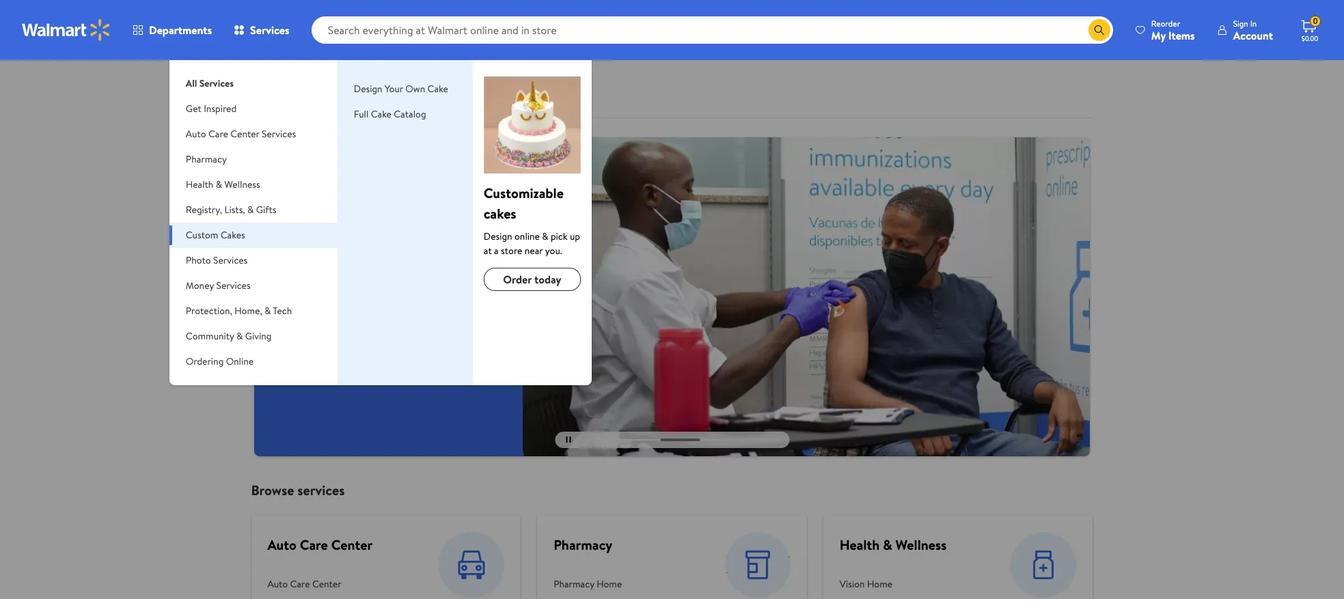 Task type: locate. For each thing, give the bounding box(es) containing it.
1 vertical spatial design
[[484, 230, 512, 243]]

& left "pick"
[[542, 230, 548, 243]]

home down pharmacy link
[[597, 577, 622, 591]]

pharmacy for "pharmacy" dropdown button
[[186, 152, 227, 166]]

ordering online
[[186, 355, 254, 368]]

full cake catalog
[[354, 107, 426, 121]]

services down cakes
[[213, 254, 248, 267]]

health for health & wellness dropdown button
[[186, 178, 213, 191]]

design up a
[[484, 230, 512, 243]]

health & wellness button
[[169, 172, 338, 198]]

1 vertical spatial health
[[840, 536, 880, 554]]

0 horizontal spatial health
[[186, 178, 213, 191]]

1 horizontal spatial health
[[840, 536, 880, 554]]

& up registry, lists, & gifts
[[216, 178, 222, 191]]

& inside dropdown button
[[216, 178, 222, 191]]

help
[[271, 180, 293, 195]]

services for photo services
[[213, 254, 248, 267]]

health & wellness for health & wellness link
[[840, 536, 947, 554]]

health up registry,
[[186, 178, 213, 191]]

services inside dropdown button
[[216, 279, 251, 293]]

shingles
[[423, 180, 460, 195]]

center
[[231, 127, 259, 141], [331, 536, 373, 554], [312, 577, 341, 591]]

0 vertical spatial wellness
[[224, 178, 260, 191]]

1 auto care center from the top
[[268, 536, 373, 554]]

health
[[186, 178, 213, 191], [840, 536, 880, 554]]

1 home from the left
[[597, 577, 622, 591]]

& left more.
[[463, 180, 470, 195]]

1 horizontal spatial health & wellness
[[840, 536, 947, 554]]

0 horizontal spatial design
[[354, 82, 382, 96]]

0 vertical spatial auto care center
[[268, 536, 373, 554]]

health & wellness up registry, lists, & gifts
[[186, 178, 260, 191]]

home for health & wellness
[[867, 577, 893, 591]]

order
[[503, 272, 532, 287]]

items
[[1169, 28, 1195, 43]]

design your own cake
[[354, 82, 448, 96]]

pharmacy home
[[554, 577, 622, 591]]

protection,
[[186, 304, 232, 318]]

1 horizontal spatial home
[[867, 577, 893, 591]]

0 horizontal spatial home
[[597, 577, 622, 591]]

services up all services link
[[250, 23, 290, 38]]

home,
[[235, 304, 262, 318]]

health & wellness inside dropdown button
[[186, 178, 260, 191]]

lists,
[[225, 203, 245, 217]]

1 vertical spatial health & wellness
[[840, 536, 947, 554]]

design inside customizable cakes design online & pick up at a store near you.
[[484, 230, 512, 243]]

vision home
[[840, 577, 893, 591]]

pharmacy for pharmacy home
[[554, 577, 594, 591]]

cake right full
[[371, 107, 392, 121]]

pharmacy inside "pharmacy" dropdown button
[[186, 152, 227, 166]]

custom
[[186, 228, 218, 242]]

custom cakes
[[186, 228, 245, 242]]

more.
[[473, 180, 500, 195]]

home right vision
[[867, 577, 893, 591]]

my
[[1151, 28, 1166, 43]]

0 vertical spatial auto care center link
[[268, 536, 373, 554]]

pause image
[[566, 437, 571, 443]]

0 $0.00
[[1302, 15, 1318, 43]]

schedule now
[[281, 210, 339, 223]]

services right all
[[199, 77, 234, 90]]

care inside dropdown button
[[208, 127, 228, 141]]

health & wellness
[[186, 178, 260, 191], [840, 536, 947, 554]]

1 horizontal spatial cake
[[428, 82, 448, 96]]

get
[[186, 102, 201, 115]]

0 horizontal spatial health & wellness
[[186, 178, 260, 191]]

a
[[494, 244, 499, 258]]

pharmacy inside pharmacy home link
[[554, 577, 594, 591]]

&
[[216, 178, 222, 191], [463, 180, 470, 195], [247, 203, 254, 217], [542, 230, 548, 243], [265, 304, 271, 318], [237, 329, 243, 343], [883, 536, 892, 554]]

pharmacy button
[[169, 147, 338, 172]]

services down get inspired dropdown button
[[262, 127, 296, 141]]

0 vertical spatial center
[[231, 127, 259, 141]]

auto care center for second auto care center link
[[268, 577, 341, 591]]

catalog
[[394, 107, 426, 121]]

wellness inside dropdown button
[[224, 178, 260, 191]]

health for health & wellness link
[[840, 536, 880, 554]]

you.
[[545, 244, 562, 258]]

0 horizontal spatial wellness
[[224, 178, 260, 191]]

customizable
[[484, 184, 564, 202]]

auto care center link
[[268, 536, 373, 554], [268, 572, 374, 596]]

auto care center
[[268, 536, 373, 554], [268, 577, 341, 591]]

wellness up vision home link
[[896, 536, 947, 554]]

0 vertical spatial cake
[[428, 82, 448, 96]]

2 auto care center from the top
[[268, 577, 341, 591]]

pharmacy down pharmacy link
[[554, 577, 594, 591]]

pharmacy up pharmacy home
[[554, 536, 612, 554]]

cake
[[428, 82, 448, 96], [371, 107, 392, 121]]

auto
[[186, 127, 206, 141], [268, 536, 297, 554], [268, 577, 288, 591]]

near
[[525, 244, 543, 258]]

design left the your
[[354, 82, 382, 96]]

home for pharmacy
[[597, 577, 622, 591]]

0 vertical spatial health & wellness
[[186, 178, 260, 191]]

ordering online button
[[169, 349, 338, 375]]

1 vertical spatial cake
[[371, 107, 392, 121]]

1 vertical spatial pharmacy
[[554, 536, 612, 554]]

0 vertical spatial care
[[208, 127, 228, 141]]

services
[[250, 23, 290, 38], [199, 77, 234, 90], [262, 127, 296, 141], [213, 254, 248, 267], [216, 279, 251, 293]]

health up vision home
[[840, 536, 880, 554]]

services inside dropdown button
[[213, 254, 248, 267]]

pick
[[551, 230, 568, 243]]

2 home from the left
[[867, 577, 893, 591]]

photo
[[186, 254, 211, 267]]

cake right own
[[428, 82, 448, 96]]

departments button
[[122, 14, 223, 46]]

1 vertical spatial auto care center
[[268, 577, 341, 591]]

$0.00
[[1302, 33, 1318, 43]]

care
[[208, 127, 228, 141], [300, 536, 328, 554], [290, 577, 310, 591]]

0 vertical spatial pharmacy
[[186, 152, 227, 166]]

registry, lists, & gifts
[[186, 203, 276, 217]]

registry,
[[186, 203, 222, 217]]

reorder
[[1151, 17, 1180, 29]]

online
[[226, 355, 254, 368]]

2 vertical spatial pharmacy
[[554, 577, 594, 591]]

pharmacy down auto care center services
[[186, 152, 227, 166]]

1 vertical spatial auto care center link
[[268, 572, 374, 596]]

services up 'protection, home, & tech'
[[216, 279, 251, 293]]

store
[[501, 244, 522, 258]]

pharmacy link
[[554, 536, 612, 554]]

custom cakes button
[[169, 223, 338, 248]]

auto care center services button
[[169, 122, 338, 147]]

today
[[534, 272, 561, 287]]

protection, home, & tech button
[[169, 299, 338, 324]]

customizable cakes design online & pick up at a store near you.
[[484, 184, 580, 258]]

health & wellness up vision home link
[[840, 536, 947, 554]]

order today
[[503, 272, 561, 287]]

1 horizontal spatial wellness
[[896, 536, 947, 554]]

Walmart Site-Wide search field
[[311, 16, 1113, 44]]

design
[[354, 82, 382, 96], [484, 230, 512, 243]]

wellness up lists, on the left top
[[224, 178, 260, 191]]

0 vertical spatial auto
[[186, 127, 206, 141]]

full
[[354, 107, 369, 121]]

& inside immunizations help protect against covid-19, shingles & more.
[[463, 180, 470, 195]]

account
[[1233, 28, 1273, 43]]

1 horizontal spatial design
[[484, 230, 512, 243]]

0 vertical spatial health
[[186, 178, 213, 191]]

auto inside dropdown button
[[186, 127, 206, 141]]

wellness for health & wellness dropdown button
[[224, 178, 260, 191]]

auto care center for 2nd auto care center link from the bottom
[[268, 536, 373, 554]]

wellness
[[224, 178, 260, 191], [896, 536, 947, 554]]

pharmacy home link
[[554, 572, 695, 596]]

1 vertical spatial wellness
[[896, 536, 947, 554]]

health inside dropdown button
[[186, 178, 213, 191]]

vision home link
[[840, 572, 953, 596]]



Task type: describe. For each thing, give the bounding box(es) containing it.
departments
[[149, 23, 212, 38]]

vision
[[840, 577, 865, 591]]

schedule
[[281, 210, 319, 223]]

online
[[515, 230, 540, 243]]

0
[[1313, 15, 1318, 27]]

your
[[385, 82, 403, 96]]

sign in account
[[1233, 17, 1273, 43]]

2 auto care center link from the top
[[268, 572, 374, 596]]

1 vertical spatial care
[[300, 536, 328, 554]]

2 vertical spatial center
[[312, 577, 341, 591]]

full cake catalog link
[[354, 107, 426, 121]]

& left gifts
[[247, 203, 254, 217]]

giving
[[245, 329, 272, 343]]

money services
[[186, 279, 251, 293]]

auto care center services
[[186, 127, 296, 141]]

2 vertical spatial auto
[[268, 577, 288, 591]]

browse services
[[251, 481, 345, 499]]

photo services button
[[169, 248, 338, 273]]

against
[[334, 180, 367, 195]]

browse
[[251, 481, 294, 499]]

immunizations help protect against covid-19, shingles & more.
[[271, 152, 500, 195]]

health & wellness link
[[840, 536, 947, 554]]

2 vertical spatial care
[[290, 577, 310, 591]]

sign
[[1233, 17, 1249, 29]]

services inside popup button
[[250, 23, 290, 38]]

wellness for health & wellness link
[[896, 536, 947, 554]]

search icon image
[[1094, 25, 1105, 36]]

19,
[[408, 180, 420, 195]]

pharmacy for pharmacy link
[[554, 536, 612, 554]]

0 horizontal spatial cake
[[371, 107, 392, 121]]

protect
[[296, 180, 331, 195]]

cakes
[[221, 228, 245, 242]]

cakes
[[484, 204, 516, 223]]

covid-
[[370, 180, 408, 195]]

& left tech at the bottom left of the page
[[265, 304, 271, 318]]

center inside dropdown button
[[231, 127, 259, 141]]

tech
[[273, 304, 292, 318]]

1 vertical spatial center
[[331, 536, 373, 554]]

Search search field
[[311, 16, 1113, 44]]

immunizations
[[271, 152, 374, 176]]

up
[[570, 230, 580, 243]]

order today link
[[484, 268, 581, 291]]

all services link
[[169, 60, 338, 96]]

ordering
[[186, 355, 224, 368]]

walmart image
[[22, 19, 111, 41]]

1 auto care center link from the top
[[268, 536, 373, 554]]

0 vertical spatial design
[[354, 82, 382, 96]]

in
[[1250, 17, 1257, 29]]

photo services
[[186, 254, 248, 267]]

carousel controls navigation
[[555, 432, 789, 448]]

all services
[[186, 77, 234, 90]]

inspired
[[204, 102, 237, 115]]

get inspired
[[186, 102, 237, 115]]

registry, lists, & gifts button
[[169, 198, 338, 223]]

get inspired button
[[169, 96, 338, 122]]

services for all services
[[199, 77, 234, 90]]

& up vision home link
[[883, 536, 892, 554]]

at
[[484, 244, 492, 258]]

gifts
[[256, 203, 276, 217]]

custom cakes image
[[484, 77, 581, 174]]

community & giving
[[186, 329, 272, 343]]

money
[[186, 279, 214, 293]]

services
[[297, 481, 345, 499]]

community
[[186, 329, 234, 343]]

services for money services
[[216, 279, 251, 293]]

design your own cake link
[[354, 82, 448, 96]]

all
[[186, 77, 197, 90]]

services button
[[223, 14, 300, 46]]

protection, home, & tech
[[186, 304, 292, 318]]

schedule now link
[[271, 206, 350, 228]]

reorder my items
[[1151, 17, 1195, 43]]

health & wellness for health & wellness dropdown button
[[186, 178, 260, 191]]

money services button
[[169, 273, 338, 299]]

own
[[405, 82, 425, 96]]

1 vertical spatial auto
[[268, 536, 297, 554]]

now
[[322, 210, 339, 223]]

& left giving
[[237, 329, 243, 343]]

community & giving button
[[169, 324, 338, 349]]

& inside customizable cakes design online & pick up at a store near you.
[[542, 230, 548, 243]]

services inside dropdown button
[[262, 127, 296, 141]]



Task type: vqa. For each thing, say whether or not it's contained in the screenshot.
rightmost '$ 10 00'
no



